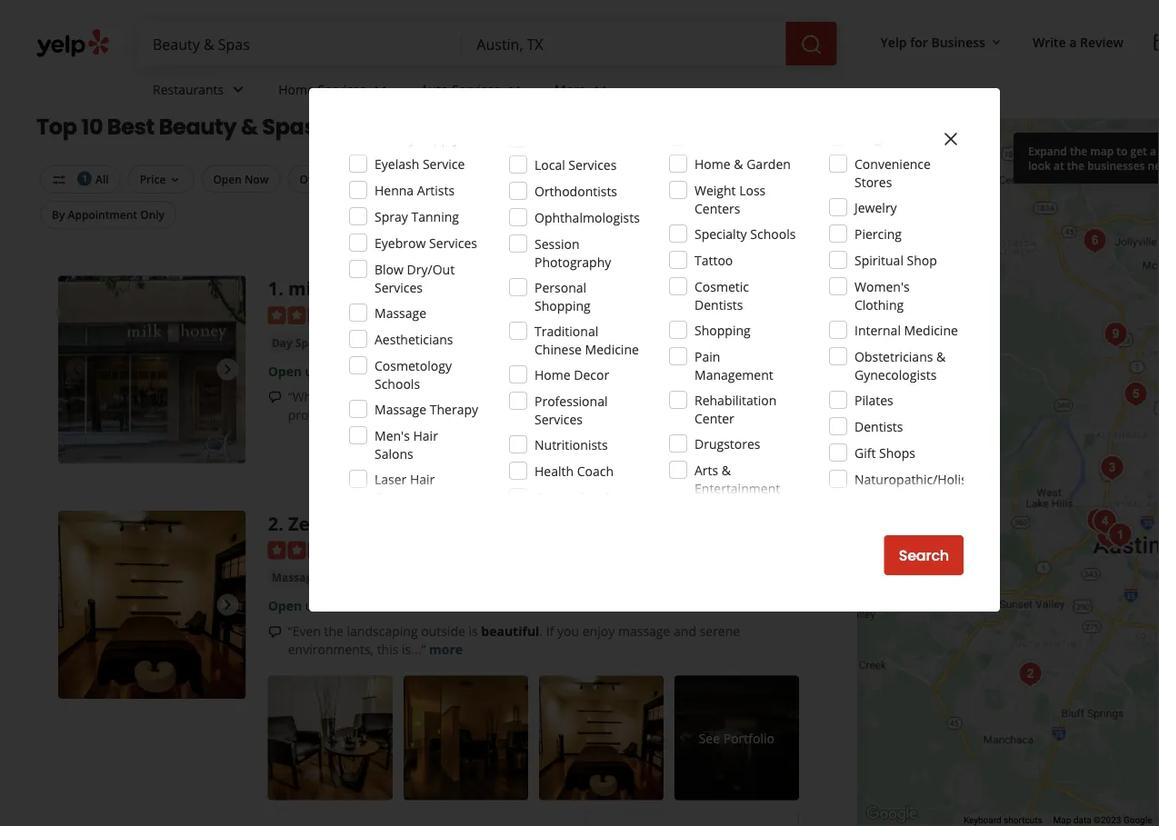 Task type: locate. For each thing, give the bounding box(es) containing it.
& inside cosmetics & beauty supply
[[439, 111, 448, 129]]

& right arts
[[722, 462, 731, 479]]

therapy
[[430, 401, 479, 418]]

spiritual
[[855, 252, 904, 269]]

1 horizontal spatial schools
[[751, 225, 796, 242]]

home inside business categories "element"
[[279, 81, 315, 98]]

shortcuts
[[1004, 816, 1043, 827]]

open now
[[213, 171, 269, 186]]

services inside "home services" link
[[318, 81, 366, 98]]

0 horizontal spatial more link
[[379, 406, 413, 423]]

shopping
[[535, 297, 591, 314], [695, 322, 751, 339]]

1 horizontal spatial beautiful
[[482, 623, 540, 641]]

1 vertical spatial home
[[695, 155, 731, 172]]

professional..."
[[288, 406, 376, 423]]

the left the map
[[1071, 143, 1088, 158]]

1 vertical spatial 1
[[268, 276, 279, 301]]

1 horizontal spatial the
[[489, 388, 508, 405]]

weight
[[695, 181, 737, 199]]

tanning
[[412, 208, 459, 225]]

offers delivery
[[300, 171, 379, 186]]

0 horizontal spatial the
[[324, 623, 344, 641]]

0 vertical spatial until
[[306, 363, 332, 380]]

filters group
[[36, 165, 746, 229]]

all
[[96, 171, 109, 186]]

for right yelp
[[911, 33, 929, 50]]

viva day spa + med spa | 35th image
[[1095, 450, 1131, 487]]

more
[[379, 406, 413, 423], [429, 642, 463, 659]]

expand
[[1029, 143, 1068, 158]]

0 horizontal spatial home
[[279, 81, 315, 98]]

nutritionists
[[535, 436, 608, 454]]

services inside professional services
[[535, 411, 583, 428]]

& down coach
[[604, 489, 613, 506]]

offers
[[300, 171, 333, 186]]

health coach
[[535, 463, 614, 480]]

deal
[[604, 171, 628, 186]]

previous image
[[66, 359, 87, 381]]

very
[[693, 388, 719, 405]]

by appointment only
[[52, 207, 165, 222]]

shopping up pain
[[695, 322, 751, 339]]

24 chevron down v2 image for restaurants
[[228, 79, 249, 100]]

24 chevron down v2 image up the texas
[[504, 79, 526, 100]]

massage down 5 star rating image
[[272, 571, 319, 586]]

a for offering a deal
[[595, 171, 602, 186]]

keyboard shortcuts
[[964, 816, 1043, 827]]

1 horizontal spatial 1
[[268, 276, 279, 301]]

supply
[[419, 130, 459, 147]]

2 vertical spatial .
[[540, 623, 543, 641]]

0 horizontal spatial medicine
[[585, 341, 639, 358]]

4 star rating image
[[268, 307, 366, 325]]

a for write a review
[[1070, 33, 1078, 50]]

home up weight
[[695, 155, 731, 172]]

stores
[[855, 173, 893, 191]]

salons down men's
[[375, 445, 414, 463]]

0 horizontal spatial schools
[[375, 375, 420, 393]]

zen blend mind + body spa image
[[58, 511, 246, 699], [1013, 657, 1049, 693]]

24 chevron down v2 image inside more link
[[590, 79, 612, 100]]

accepts
[[409, 171, 450, 186]]

spas right the day
[[295, 335, 320, 350]]

24 chevron down v2 image right more
[[590, 79, 612, 100]]

beauty down restaurants in the left top of the page
[[159, 111, 237, 142]]

milk + honey image
[[58, 276, 246, 464]]

2 . zen blend mind + body spa
[[268, 511, 532, 536]]

salons inside men's hair salons
[[375, 445, 414, 463]]

1 vertical spatial salons
[[375, 445, 414, 463]]

1 vertical spatial .
[[279, 511, 284, 536]]

2 vertical spatial the
[[324, 623, 344, 641]]

chinese
[[535, 341, 582, 358]]

0 vertical spatial slideshow element
[[58, 276, 246, 464]]

1 vertical spatial the
[[489, 388, 508, 405]]

massage
[[375, 304, 427, 322], [375, 401, 427, 418], [272, 571, 319, 586]]

2 vertical spatial open
[[268, 598, 302, 615]]

2 24 chevron down v2 image from the left
[[370, 79, 392, 100]]

1 horizontal spatial and
[[760, 388, 783, 405]]

expand the map to get a tooltip
[[1014, 133, 1160, 184]]

1 horizontal spatial salons
[[426, 335, 461, 350]]

viva day spa + med spa | lamar image
[[1091, 519, 1128, 555]]

1 horizontal spatial beauty
[[375, 130, 416, 147]]

1 inside the 1 all
[[82, 172, 87, 185]]

hiatus spa + retreat image
[[1081, 503, 1118, 539]]

1 vertical spatial health
[[580, 507, 619, 524]]

counseling & mental health
[[535, 489, 619, 524]]

slideshow element for 1
[[58, 276, 246, 464]]

local services
[[535, 156, 617, 173]]

1 vertical spatial for
[[690, 171, 705, 186]]

24 chevron down v2 image inside restaurants link
[[228, 79, 249, 100]]

services inside auto services link
[[452, 81, 500, 98]]

warehouse
[[509, 335, 576, 352]]

milk + honey image
[[1098, 317, 1135, 353]]

specialty
[[695, 225, 747, 242]]

0 vertical spatial .
[[279, 276, 284, 301]]

1 16 speech v2 image from the top
[[268, 390, 283, 405]]

0 vertical spatial 16 speech v2 image
[[268, 390, 283, 405]]

nail salons button
[[397, 334, 465, 352]]

next image
[[217, 359, 239, 381]]

1 vertical spatial until
[[306, 598, 332, 615]]

the up 'environments,'
[[324, 623, 344, 641]]

0 horizontal spatial +
[[333, 276, 344, 301]]

mind
[[383, 511, 429, 536]]

1 vertical spatial slideshow element
[[58, 511, 246, 699]]

0 horizontal spatial more
[[379, 406, 413, 423]]

glow spa & wax house image
[[1118, 377, 1155, 413]]

1 vertical spatial hair
[[410, 471, 435, 488]]

health inside counseling & mental health
[[580, 507, 619, 524]]

hair inside 'laser hair removal'
[[410, 471, 435, 488]]

10
[[81, 111, 103, 142]]

henna artists
[[375, 181, 455, 199]]

beauty inside cosmetics & beauty supply
[[375, 130, 416, 147]]

photography
[[535, 253, 612, 271]]

0 vertical spatial 1
[[82, 172, 87, 185]]

1 vertical spatial 16 speech v2 image
[[268, 625, 283, 640]]

3 24 chevron down v2 image from the left
[[504, 79, 526, 100]]

services for eyebrow services
[[429, 234, 478, 252]]

eyebrow
[[375, 234, 426, 252]]

beautiful down 10:00
[[337, 388, 396, 405]]

1 vertical spatial and
[[674, 623, 697, 641]]

16 speech v2 image left "even at bottom
[[268, 625, 283, 640]]

1 vertical spatial +
[[434, 511, 444, 536]]

counseling
[[535, 489, 601, 506]]

1 vertical spatial open
[[268, 363, 302, 380]]

0 vertical spatial open
[[213, 171, 242, 186]]

4 24 chevron down v2 image from the left
[[590, 79, 612, 100]]

0 horizontal spatial 1
[[82, 172, 87, 185]]

beauty down cosmetics
[[375, 130, 416, 147]]

& inside the obstetricians & gynecologists
[[937, 348, 946, 365]]

0 vertical spatial and
[[760, 388, 783, 405]]

accepts credit cards
[[409, 171, 518, 186]]

until up "even at bottom
[[306, 598, 332, 615]]

dentists inside cosmetic dentists
[[695, 296, 744, 313]]

beautiful right is
[[482, 623, 540, 641]]

schools down loss
[[751, 225, 796, 242]]

home up top 10 best beauty & spas near austin, texas
[[279, 81, 315, 98]]

0 vertical spatial more
[[379, 406, 413, 423]]

user actions element
[[867, 25, 1160, 62]]

. if you enjoy massage and serene environments, this is..."
[[288, 623, 741, 659]]

massage up men's
[[375, 401, 427, 418]]

2 horizontal spatial the
[[1071, 143, 1088, 158]]

24 chevron down v2 image
[[228, 79, 249, 100], [370, 79, 392, 100], [504, 79, 526, 100], [590, 79, 612, 100]]

get
[[1131, 143, 1148, 158]]

0 vertical spatial pm
[[371, 363, 390, 380]]

0 vertical spatial medicine
[[905, 322, 959, 339]]

for inside button
[[690, 171, 705, 186]]

search for search a
[[1112, 142, 1152, 159]]

"what
[[288, 388, 324, 405]]

more link up men's
[[379, 406, 413, 423]]

google image
[[862, 803, 922, 827]]

rejuvenate austin image
[[1088, 506, 1124, 542]]

for left kids
[[690, 171, 705, 186]]

home services link
[[264, 66, 406, 118]]

beautiful
[[337, 388, 396, 405], [482, 623, 540, 641]]

jewelry
[[855, 199, 898, 216]]

dentists down cosmetic
[[695, 296, 744, 313]]

pm right 8:00
[[364, 598, 383, 615]]

2 until from the top
[[306, 598, 332, 615]]

next image
[[217, 594, 239, 616]]

1 vertical spatial search
[[899, 546, 950, 566]]

nail salons
[[401, 335, 461, 350]]

more link for honey
[[379, 406, 413, 423]]

& right kids
[[734, 155, 744, 172]]

more link for mind
[[429, 642, 463, 659]]

1 horizontal spatial home
[[535, 366, 571, 383]]

2 16 speech v2 image from the top
[[268, 625, 283, 640]]

1 horizontal spatial medicine
[[905, 322, 959, 339]]

health down counseling
[[580, 507, 619, 524]]

open for 2
[[268, 598, 302, 615]]

1 horizontal spatial shopping
[[695, 322, 751, 339]]

until up "what
[[306, 363, 332, 380]]

the inside expand the map to get a
[[1071, 143, 1088, 158]]

24 chevron down v2 image up cosmetics
[[370, 79, 392, 100]]

1 horizontal spatial more
[[429, 642, 463, 659]]

2 slideshow element from the top
[[58, 511, 246, 699]]

0 horizontal spatial health
[[535, 463, 574, 480]]

open down massage link
[[268, 598, 302, 615]]

accepts credit cards button
[[398, 165, 530, 193]]

"what a beautiful
[[288, 388, 396, 405]]

16 speech v2 image for 1
[[268, 390, 283, 405]]

. left if
[[540, 623, 543, 641]]

more for mind
[[429, 642, 463, 659]]

& inside fitness & instruction
[[900, 497, 909, 514]]

and left serene
[[674, 623, 697, 641]]

offering a deal
[[549, 171, 628, 186]]

previous image
[[66, 594, 87, 616]]

2 horizontal spatial home
[[695, 155, 731, 172]]

+ left body
[[434, 511, 444, 536]]

. left "zen"
[[279, 511, 284, 536]]

data
[[1074, 816, 1092, 827]]

& down internal medicine
[[937, 348, 946, 365]]

services for professional services
[[535, 411, 583, 428]]

a inside expand the map to get a
[[1151, 143, 1157, 158]]

google
[[1124, 816, 1153, 827]]

decor
[[574, 366, 610, 383]]

0 vertical spatial more link
[[379, 406, 413, 423]]

spas inside button
[[295, 335, 320, 350]]

1 vertical spatial schools
[[375, 375, 420, 393]]

1 vertical spatial more link
[[429, 642, 463, 659]]

hair inside men's hair salons
[[413, 427, 438, 444]]

24 chevron down v2 image for auto services
[[504, 79, 526, 100]]

0 vertical spatial search
[[1112, 142, 1152, 159]]

2 vertical spatial massage
[[272, 571, 319, 586]]

open down the day
[[268, 363, 302, 380]]

16 speech v2 image left "what
[[268, 390, 283, 405]]

0 vertical spatial spas
[[262, 111, 316, 142]]

dentists down pilates
[[855, 418, 904, 435]]

& for fitness & instruction
[[900, 497, 909, 514]]

warehouse district
[[509, 335, 622, 352]]

hair up removal
[[410, 471, 435, 488]]

1 until from the top
[[306, 363, 332, 380]]

0 horizontal spatial beauty
[[159, 111, 237, 142]]

zen
[[288, 511, 322, 536]]

appointment
[[68, 207, 137, 222]]

slideshow element
[[58, 276, 246, 464], [58, 511, 246, 699]]

1 vertical spatial spas
[[295, 335, 320, 350]]

skin care link
[[331, 334, 390, 352]]

0 horizontal spatial dentists
[[695, 296, 744, 313]]

1 horizontal spatial dentists
[[855, 418, 904, 435]]

personal
[[535, 279, 587, 296]]

and right sweet
[[760, 388, 783, 405]]

search inside button
[[899, 546, 950, 566]]

schools for specialty schools
[[751, 225, 796, 242]]

health
[[535, 463, 574, 480], [580, 507, 619, 524]]

austin,
[[377, 111, 454, 142]]

1 slideshow element from the top
[[58, 276, 246, 464]]

search for search
[[899, 546, 950, 566]]

1 horizontal spatial search
[[1112, 142, 1152, 159]]

for inside 'button'
[[911, 33, 929, 50]]

1 horizontal spatial more link
[[429, 642, 463, 659]]

blow
[[375, 261, 404, 278]]

16 speech v2 image
[[268, 390, 283, 405], [268, 625, 283, 640]]

portfolio
[[724, 730, 775, 748]]

schools inside cosmetology schools
[[375, 375, 420, 393]]

1 horizontal spatial for
[[911, 33, 929, 50]]

and inside the . if you enjoy massage and serene environments, this is..."
[[674, 623, 697, 641]]

1 vertical spatial beautiful
[[482, 623, 540, 641]]

medicine up obstetricians
[[905, 322, 959, 339]]

0 horizontal spatial beautiful
[[337, 388, 396, 405]]

1 vertical spatial dentists
[[855, 418, 904, 435]]

0 vertical spatial home
[[279, 81, 315, 98]]

little
[[399, 388, 425, 405]]

4.0
[[374, 306, 392, 323]]

1 vertical spatial pm
[[364, 598, 383, 615]]

& for home & garden
[[734, 155, 744, 172]]

men's hair salons
[[375, 427, 438, 463]]

massage up the aestheticians
[[375, 304, 427, 322]]

slideshow element for 2
[[58, 511, 246, 699]]

0 vertical spatial +
[[333, 276, 344, 301]]

0 vertical spatial dentists
[[695, 296, 744, 313]]

day spas link
[[268, 334, 324, 352]]

0 horizontal spatial salons
[[375, 445, 414, 463]]

1 horizontal spatial health
[[580, 507, 619, 524]]

spas
[[262, 111, 316, 142], [295, 335, 320, 350]]

16 chevron down v2 image
[[990, 35, 1004, 50]]

0 horizontal spatial for
[[690, 171, 705, 186]]

24 chevron down v2 image inside auto services link
[[504, 79, 526, 100]]

this
[[377, 642, 399, 659]]

1 24 chevron down v2 image from the left
[[228, 79, 249, 100]]

& for counseling & mental health
[[604, 489, 613, 506]]

+
[[333, 276, 344, 301], [434, 511, 444, 536]]

for for good
[[690, 171, 705, 186]]

24 chevron down v2 image inside "home services" link
[[370, 79, 392, 100]]

and
[[760, 388, 783, 405], [674, 623, 697, 641]]

1
[[82, 172, 87, 185], [268, 276, 279, 301]]

16 speech v2 image for 2
[[268, 625, 283, 640]]

+ right the milk
[[333, 276, 344, 301]]

internal
[[855, 322, 902, 339]]

home up facial on the top left
[[535, 366, 571, 383]]

0 vertical spatial schools
[[751, 225, 796, 242]]

0 vertical spatial shopping
[[535, 297, 591, 314]]

health up counseling
[[535, 463, 574, 480]]

1 left all
[[82, 172, 87, 185]]

"even
[[288, 623, 321, 641]]

home for home services
[[279, 81, 315, 98]]

medicine up decor
[[585, 341, 639, 358]]

schools down the cosmetology
[[375, 375, 420, 393]]

& up supply
[[439, 111, 448, 129]]

fitness
[[855, 497, 897, 514]]

& inside counseling & mental health
[[604, 489, 613, 506]]

search
[[1112, 142, 1152, 159], [899, 546, 950, 566]]

more up men's
[[379, 406, 413, 423]]

0 vertical spatial hair
[[413, 427, 438, 444]]

1 vertical spatial medicine
[[585, 341, 639, 358]]

None search field
[[138, 22, 841, 66]]

0 vertical spatial salons
[[426, 335, 461, 350]]

1 vertical spatial more
[[429, 642, 463, 659]]

more down outside
[[429, 642, 463, 659]]

salons down reviews)
[[426, 335, 461, 350]]

pm right 10:00
[[371, 363, 390, 380]]

more link down outside
[[429, 642, 463, 659]]

a inside button
[[595, 171, 602, 186]]

restaurants
[[153, 81, 224, 98]]

24 chevron down v2 image for home services
[[370, 79, 392, 100]]

auto
[[421, 81, 449, 98]]

0 vertical spatial health
[[535, 463, 574, 480]]

0 horizontal spatial search
[[899, 546, 950, 566]]

spas down home services
[[262, 111, 316, 142]]

. left the milk
[[279, 276, 284, 301]]

pm
[[371, 363, 390, 380], [364, 598, 383, 615]]

shopping down personal
[[535, 297, 591, 314]]

8:00
[[335, 598, 361, 615]]

0 horizontal spatial and
[[674, 623, 697, 641]]

& up instruction
[[900, 497, 909, 514]]

hair down massage therapy on the left of page
[[413, 427, 438, 444]]

0 vertical spatial the
[[1071, 143, 1088, 158]]

24 chevron down v2 image right restaurants in the left top of the page
[[228, 79, 249, 100]]

open left now
[[213, 171, 242, 186]]

2 vertical spatial home
[[535, 366, 571, 383]]

1 left the milk
[[268, 276, 279, 301]]

0 vertical spatial for
[[911, 33, 929, 50]]

more for honey
[[379, 406, 413, 423]]

the left lux
[[489, 388, 508, 405]]

& inside arts & entertainment
[[722, 462, 731, 479]]



Task type: describe. For each thing, give the bounding box(es) containing it.
local
[[535, 156, 566, 173]]

open for 1
[[268, 363, 302, 380]]

traditional
[[535, 323, 599, 340]]

piercing
[[855, 225, 902, 242]]

spiritual shop
[[855, 252, 938, 269]]

delivery
[[335, 171, 379, 186]]

close image
[[941, 128, 963, 150]]

home for home & garden
[[695, 155, 731, 172]]

gift shops
[[855, 444, 916, 462]]

bella salon image
[[1088, 504, 1124, 540]]

convenience
[[855, 155, 931, 172]]

and inside little spa. i had the lux facial with claire. she was very sweet and professional..."
[[760, 388, 783, 405]]

home for home decor
[[535, 366, 571, 383]]

open until 8:00 pm
[[268, 598, 383, 615]]

. inside the . if you enjoy massage and serene environments, this is..."
[[540, 623, 543, 641]]

schools for cosmetology schools
[[375, 375, 420, 393]]

hair for salons
[[413, 427, 438, 444]]

1 . milk + honey
[[268, 276, 405, 301]]

open inside button
[[213, 171, 242, 186]]

she
[[642, 388, 664, 405]]

home & garden
[[695, 155, 791, 172]]

2
[[268, 511, 279, 536]]

1 vertical spatial shopping
[[695, 322, 751, 339]]

& for arts & entertainment
[[722, 462, 731, 479]]

good for kids button
[[647, 165, 742, 193]]

session photography
[[535, 235, 612, 271]]

is
[[469, 623, 478, 641]]

offers delivery button
[[288, 165, 390, 193]]

1 for 1 all
[[82, 172, 87, 185]]

massage
[[619, 623, 671, 641]]

& for obstetricians & gynecologists
[[937, 348, 946, 365]]

professional services
[[535, 393, 608, 428]]

map
[[1091, 143, 1115, 158]]

spray
[[375, 208, 408, 225]]

only
[[140, 207, 165, 222]]

coach
[[577, 463, 614, 480]]

pm for honey
[[371, 363, 390, 380]]

centers
[[695, 200, 741, 217]]

until for zen
[[306, 598, 332, 615]]

1 all
[[82, 171, 109, 186]]

16 filter v2 image
[[52, 173, 66, 187]]

best
[[107, 111, 155, 142]]

more
[[555, 81, 587, 98]]

jing massage image
[[1078, 223, 1114, 259]]

shops
[[880, 444, 916, 462]]

medicine inside traditional chinese medicine
[[585, 341, 639, 358]]

district
[[580, 335, 622, 352]]

yelp for business
[[881, 33, 986, 50]]

removal
[[375, 489, 426, 506]]

& for cosmetics & beauty supply
[[439, 111, 448, 129]]

gift
[[855, 444, 876, 462]]

entertainment
[[695, 480, 781, 497]]

instruction
[[855, 515, 919, 533]]

the for to
[[1071, 143, 1088, 158]]

services for local services
[[569, 156, 617, 173]]

spray tanning
[[375, 208, 459, 225]]

24 chevron down v2 image for more
[[590, 79, 612, 100]]

a for "what a beautiful
[[327, 388, 334, 405]]

see portfolio
[[699, 730, 775, 748]]

if
[[547, 623, 554, 641]]

map region
[[674, 35, 1160, 827]]

offering a deal button
[[537, 165, 640, 193]]

rehabilitation center
[[695, 392, 777, 427]]

keyboard shortcuts button
[[964, 815, 1043, 827]]

massage inside massage button
[[272, 571, 319, 586]]

write
[[1033, 33, 1067, 50]]

now
[[245, 171, 269, 186]]

traditional chinese medicine
[[535, 323, 639, 358]]

massage button
[[268, 569, 322, 587]]

services inside blow dry/out services
[[375, 279, 423, 296]]

search image
[[801, 34, 823, 56]]

(630 reviews) link
[[395, 304, 473, 324]]

cosmetology schools
[[375, 357, 452, 393]]

convenience stores
[[855, 155, 931, 191]]

0 horizontal spatial zen blend mind + body spa image
[[58, 511, 246, 699]]

skin
[[335, 335, 358, 350]]

pm for mind
[[364, 598, 383, 615]]

services for home services
[[318, 81, 366, 98]]

the for outside
[[324, 623, 344, 641]]

10:00
[[335, 363, 368, 380]]

. for 2
[[279, 511, 284, 536]]

for for yelp
[[911, 33, 929, 50]]

search dialog
[[0, 0, 1160, 827]]

0 vertical spatial massage
[[375, 304, 427, 322]]

0 vertical spatial beautiful
[[337, 388, 396, 405]]

1 for 1 . milk + honey
[[268, 276, 279, 301]]

salons inside button
[[426, 335, 461, 350]]

internal medicine
[[855, 322, 959, 339]]

milk + honey image
[[1103, 518, 1139, 554]]

. for 1
[[279, 276, 284, 301]]

obstetricians
[[855, 348, 934, 365]]

1 vertical spatial massage
[[375, 401, 427, 418]]

laser hair removal
[[375, 471, 435, 506]]

business categories element
[[138, 66, 1160, 118]]

(630
[[395, 306, 421, 323]]

landscaping
[[347, 623, 418, 641]]

gynecologists
[[855, 366, 937, 383]]

until for milk
[[306, 363, 332, 380]]

& up now
[[241, 111, 258, 142]]

5 star rating image
[[268, 542, 366, 560]]

cosmetology
[[375, 357, 452, 374]]

drugstores
[[695, 435, 761, 453]]

1 horizontal spatial +
[[434, 511, 444, 536]]

top
[[36, 111, 77, 142]]

offering
[[549, 171, 592, 186]]

eyelash
[[375, 155, 420, 172]]

spa
[[499, 511, 532, 536]]

services for auto services
[[452, 81, 500, 98]]

session
[[535, 235, 580, 252]]

skin care button
[[331, 334, 390, 352]]

(630 reviews)
[[395, 306, 473, 323]]

shop
[[908, 252, 938, 269]]

women's
[[855, 278, 910, 295]]

auto services link
[[406, 66, 540, 118]]

the inside little spa. i had the lux facial with claire. she was very sweet and professional..."
[[489, 388, 508, 405]]

outside
[[421, 623, 466, 641]]

0 horizontal spatial shopping
[[535, 297, 591, 314]]

hair for removal
[[410, 471, 435, 488]]

loss
[[740, 181, 766, 199]]

enjoy
[[583, 623, 615, 641]]

ophthalmologists
[[535, 209, 640, 226]]

clothing
[[855, 296, 904, 313]]

care
[[361, 335, 386, 350]]

milk
[[288, 276, 329, 301]]

specialty schools
[[695, 225, 796, 242]]

a for search a
[[1155, 142, 1160, 159]]

naturopathic/holistic
[[855, 471, 982, 488]]

artists
[[417, 181, 455, 199]]

1 horizontal spatial zen blend mind + body spa image
[[1013, 657, 1049, 693]]

business
[[932, 33, 986, 50]]

eyelash service
[[375, 155, 465, 172]]

projects image
[[1154, 33, 1160, 55]]

by
[[52, 207, 65, 222]]

massage therapy
[[375, 401, 479, 418]]

credit
[[453, 171, 485, 186]]

day
[[272, 335, 293, 350]]



Task type: vqa. For each thing, say whether or not it's contained in the screenshot.
Open 11:00 AM - 4:00 AM (Next day)
no



